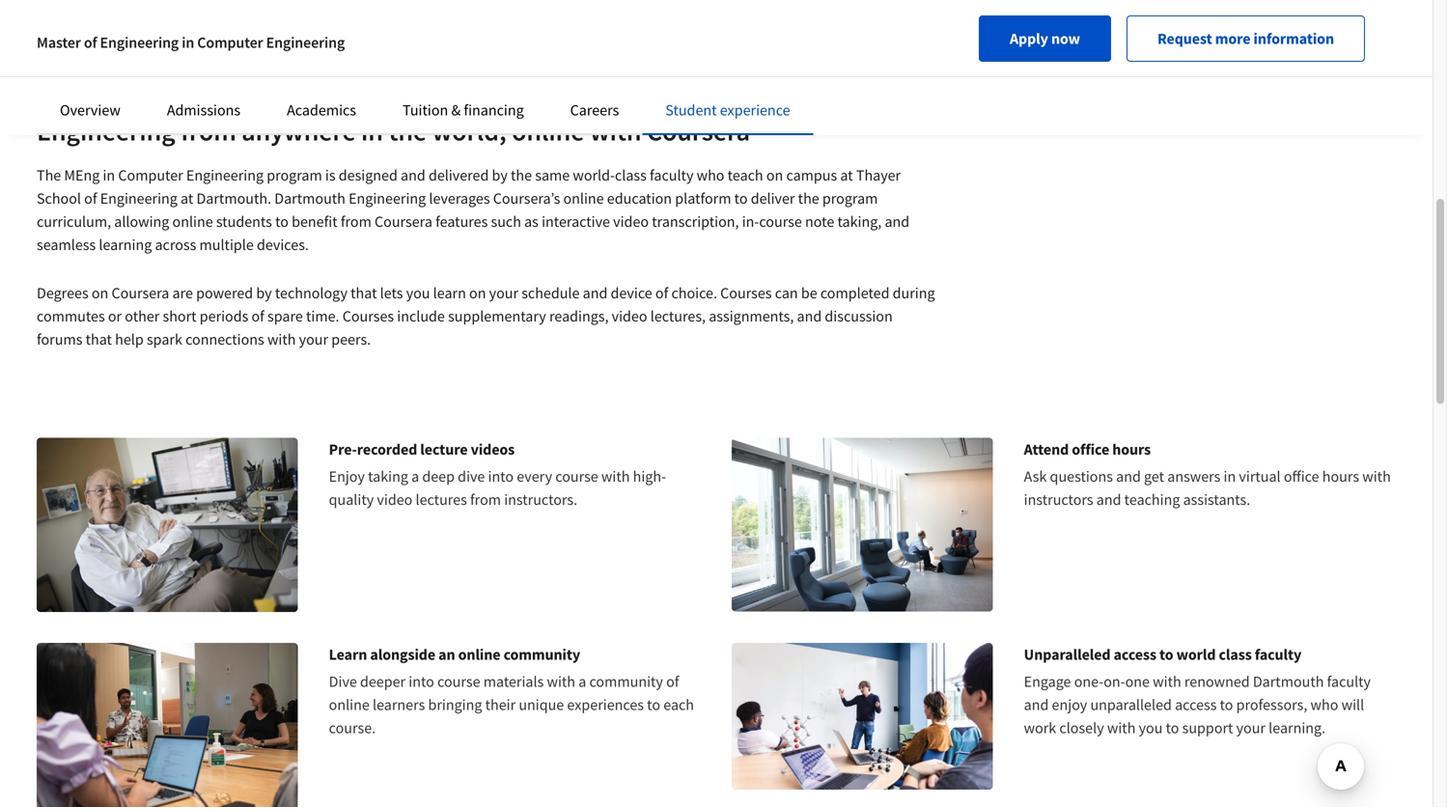 Task type: locate. For each thing, give the bounding box(es) containing it.
from down league in the left of the page
[[181, 114, 236, 148]]

experience
[[720, 100, 790, 120]]

2 horizontal spatial on
[[766, 166, 783, 185]]

include
[[397, 307, 445, 326]]

computer up league in the left of the page
[[197, 33, 263, 52]]

2 horizontal spatial course
[[759, 212, 802, 231]]

0 vertical spatial your
[[489, 283, 518, 303]]

an inside learn alongside an online community dive deeper into course materials with a community of online learners bringing their unique experiences to each course.
[[438, 645, 455, 664]]

computer up teach
[[711, 79, 827, 113]]

the
[[388, 114, 427, 148], [511, 166, 532, 185], [798, 189, 819, 208]]

of up anywhere
[[340, 79, 363, 113]]

0 horizontal spatial the
[[388, 114, 427, 148]]

1 vertical spatial your
[[299, 330, 328, 349]]

from down dive
[[470, 490, 501, 509]]

that left lets
[[351, 283, 377, 303]]

virtual
[[1239, 467, 1281, 486]]

of down meng
[[84, 189, 97, 208]]

into inside pre-recorded lecture videos enjoy taking a deep dive into every course with high- quality video lectures from instructors.
[[488, 467, 514, 486]]

in
[[182, 33, 194, 52], [683, 79, 705, 113], [361, 114, 383, 148], [103, 166, 115, 185], [1224, 467, 1236, 486]]

deep
[[422, 467, 455, 486]]

at left thayer on the top right of the page
[[840, 166, 853, 185]]

2 horizontal spatial faculty
[[1327, 672, 1371, 691]]

0 vertical spatial the
[[388, 114, 427, 148]]

1 horizontal spatial coursera
[[375, 212, 432, 231]]

coursera up other
[[111, 283, 169, 303]]

program up taking,
[[822, 189, 878, 208]]

coursera inside degrees on coursera are powered by technology that lets you learn on your schedule and device of choice. courses can be completed during commutes or other short periods of spare time. courses include supplementary readings, video lectures, assignments, and discussion forums that help spark connections with your peers.
[[111, 283, 169, 303]]

video down education
[[613, 212, 649, 231]]

who up platform
[[697, 166, 724, 185]]

of up each
[[666, 672, 679, 691]]

academics link
[[287, 100, 356, 120]]

hours
[[1112, 440, 1151, 459], [1322, 467, 1359, 486]]

1 horizontal spatial master
[[257, 79, 335, 113]]

unparalleled access to world class faculty engage one-on-one with renowned dartmouth faculty and enjoy unparalleled access to professors, who will work closely with you to support your learning.
[[1024, 645, 1371, 738]]

into
[[488, 467, 514, 486], [409, 672, 434, 691]]

1 vertical spatial the
[[511, 166, 532, 185]]

0 horizontal spatial class
[[615, 166, 647, 185]]

transcription,
[[652, 212, 739, 231]]

2 vertical spatial coursera
[[111, 283, 169, 303]]

access up 'support'
[[1175, 695, 1217, 714]]

tuition
[[403, 100, 448, 120]]

course up bringing
[[437, 672, 480, 691]]

0 horizontal spatial your
[[299, 330, 328, 349]]

2 vertical spatial the
[[798, 189, 819, 208]]

in up assistants.
[[1224, 467, 1236, 486]]

0 horizontal spatial coursera
[[111, 283, 169, 303]]

learning
[[99, 235, 152, 254]]

0 vertical spatial office
[[1072, 440, 1109, 459]]

0 horizontal spatial at
[[181, 189, 193, 208]]

1 vertical spatial community
[[589, 672, 663, 691]]

computer
[[197, 33, 263, 52], [711, 79, 827, 113], [118, 166, 183, 185]]

and up the "work"
[[1024, 695, 1049, 714]]

league
[[169, 79, 252, 113]]

0 vertical spatial coursera
[[647, 114, 750, 148]]

1 horizontal spatial who
[[1310, 695, 1338, 714]]

1 vertical spatial office
[[1284, 467, 1319, 486]]

into inside learn alongside an online community dive deeper into course materials with a community of online learners bringing their unique experiences to each course.
[[409, 672, 434, 691]]

commutes
[[37, 307, 105, 326]]

1 vertical spatial coursera
[[375, 212, 432, 231]]

learning.
[[1269, 718, 1326, 738]]

0 horizontal spatial from
[[181, 114, 236, 148]]

1 horizontal spatial from
[[341, 212, 372, 231]]

by up coursera's
[[492, 166, 508, 185]]

anywhere
[[242, 114, 356, 148]]

1 horizontal spatial hours
[[1322, 467, 1359, 486]]

in right degree
[[683, 79, 705, 113]]

1 vertical spatial from
[[341, 212, 372, 231]]

you inside unparalleled access to world class faculty engage one-on-one with renowned dartmouth faculty and enjoy unparalleled access to professors, who will work closely with you to support your learning.
[[1139, 718, 1163, 738]]

an right alongside
[[438, 645, 455, 664]]

class inside the meng in computer engineering program is designed and delivered by the same world-class faculty who teach on campus at thayer school of engineering at dartmouth. dartmouth engineering leverages coursera's online education platform to deliver the program curriculum, allowing online students to benefit from coursera features such as interactive video transcription, in-course note taking, and seamless learning across multiple devices.
[[615, 166, 647, 185]]

0 vertical spatial community
[[504, 645, 580, 664]]

apply now button
[[979, 15, 1111, 62]]

of inside earn an ivy league master of engineering (meng) degree in computer engineering from anywhere in the world, online with coursera
[[340, 79, 363, 113]]

1 horizontal spatial course
[[555, 467, 598, 486]]

1 vertical spatial you
[[1139, 718, 1163, 738]]

multiple
[[199, 235, 254, 254]]

1 vertical spatial hours
[[1322, 467, 1359, 486]]

office
[[1072, 440, 1109, 459], [1284, 467, 1319, 486]]

master up earn
[[37, 33, 81, 52]]

1 horizontal spatial class
[[1219, 645, 1252, 664]]

high-
[[633, 467, 666, 486]]

dartmouth inside the meng in computer engineering program is designed and delivered by the same world-class faculty who teach on campus at thayer school of engineering at dartmouth. dartmouth engineering leverages coursera's online education platform to deliver the program curriculum, allowing online students to benefit from coursera features such as interactive video transcription, in-course note taking, and seamless learning across multiple devices.
[[274, 189, 345, 208]]

to left world in the bottom right of the page
[[1159, 645, 1173, 664]]

and inside unparalleled access to world class faculty engage one-on-one with renowned dartmouth faculty and enjoy unparalleled access to professors, who will work closely with you to support your learning.
[[1024, 695, 1049, 714]]

1 horizontal spatial faculty
[[1255, 645, 1302, 664]]

course right every
[[555, 467, 598, 486]]

0 horizontal spatial you
[[406, 283, 430, 303]]

online
[[512, 114, 584, 148], [563, 189, 604, 208], [172, 212, 213, 231], [458, 645, 501, 664], [329, 695, 370, 714]]

access up one
[[1114, 645, 1156, 664]]

community up materials
[[504, 645, 580, 664]]

0 vertical spatial access
[[1114, 645, 1156, 664]]

coursera's
[[493, 189, 560, 208]]

academics
[[287, 100, 356, 120]]

dartmouth inside unparalleled access to world class faculty engage one-on-one with renowned dartmouth faculty and enjoy unparalleled access to professors, who will work closely with you to support your learning.
[[1253, 672, 1324, 691]]

1 horizontal spatial a
[[578, 672, 586, 691]]

teach
[[728, 166, 763, 185]]

and
[[401, 166, 425, 185], [885, 212, 910, 231], [583, 283, 608, 303], [797, 307, 822, 326], [1116, 467, 1141, 486], [1096, 490, 1121, 509], [1024, 695, 1049, 714]]

is
[[325, 166, 336, 185]]

world
[[1176, 645, 1216, 664]]

0 vertical spatial who
[[697, 166, 724, 185]]

0 vertical spatial at
[[840, 166, 853, 185]]

dartmouth up professors,
[[1253, 672, 1324, 691]]

benefit
[[292, 212, 338, 231]]

thayer
[[856, 166, 901, 185]]

of
[[84, 33, 97, 52], [340, 79, 363, 113], [84, 189, 97, 208], [655, 283, 668, 303], [251, 307, 264, 326], [666, 672, 679, 691]]

you down unparalleled
[[1139, 718, 1163, 738]]

video down taking
[[377, 490, 413, 509]]

on right learn
[[469, 283, 486, 303]]

education
[[607, 189, 672, 208]]

you inside degrees on coursera are powered by technology that lets you learn on your schedule and device of choice. courses can be completed during commutes or other short periods of spare time. courses include supplementary readings, video lectures, assignments, and discussion forums that help spark connections with your peers.
[[406, 283, 430, 303]]

delivered
[[429, 166, 489, 185]]

to left 'support'
[[1166, 718, 1179, 738]]

video inside degrees on coursera are powered by technology that lets you learn on your schedule and device of choice. courses can be completed during commutes or other short periods of spare time. courses include supplementary readings, video lectures, assignments, and discussion forums that help spark connections with your peers.
[[612, 307, 647, 326]]

as
[[524, 212, 539, 231]]

0 horizontal spatial an
[[95, 79, 124, 113]]

courses up assignments,
[[720, 283, 772, 303]]

2 vertical spatial from
[[470, 490, 501, 509]]

1 vertical spatial courses
[[342, 307, 394, 326]]

readings,
[[549, 307, 609, 326]]

1 vertical spatial who
[[1310, 695, 1338, 714]]

office right virtual
[[1284, 467, 1319, 486]]

0 vertical spatial dartmouth
[[274, 189, 345, 208]]

by up spare
[[256, 283, 272, 303]]

to inside learn alongside an online community dive deeper into course materials with a community of online learners bringing their unique experiences to each course.
[[647, 695, 660, 714]]

your down time.
[[299, 330, 328, 349]]

1 horizontal spatial at
[[840, 166, 853, 185]]

by inside degrees on coursera are powered by technology that lets you learn on your schedule and device of choice. courses can be completed during commutes or other short periods of spare time. courses include supplementary readings, video lectures, assignments, and discussion forums that help spark connections with your peers.
[[256, 283, 272, 303]]

one-
[[1074, 672, 1104, 691]]

1 vertical spatial computer
[[711, 79, 827, 113]]

schedule
[[521, 283, 580, 303]]

0 vertical spatial master
[[37, 33, 81, 52]]

the inside earn an ivy league master of engineering (meng) degree in computer engineering from anywhere in the world, online with coursera
[[388, 114, 427, 148]]

from inside pre-recorded lecture videos enjoy taking a deep dive into every course with high- quality video lectures from instructors.
[[470, 490, 501, 509]]

pre-recorded lecture videos enjoy taking a deep dive into every course with high- quality video lectures from instructors.
[[329, 440, 666, 509]]

that
[[351, 283, 377, 303], [86, 330, 112, 349]]

earn an ivy league master of engineering (meng) degree in computer engineering from anywhere in the world, online with coursera
[[37, 79, 827, 148]]

0 horizontal spatial course
[[437, 672, 480, 691]]

access
[[1114, 645, 1156, 664], [1175, 695, 1217, 714]]

1 horizontal spatial you
[[1139, 718, 1163, 738]]

professors,
[[1236, 695, 1307, 714]]

0 horizontal spatial master
[[37, 33, 81, 52]]

community up experiences
[[589, 672, 663, 691]]

faculty up will
[[1327, 672, 1371, 691]]

into down videos
[[488, 467, 514, 486]]

1 horizontal spatial by
[[492, 166, 508, 185]]

community
[[504, 645, 580, 664], [589, 672, 663, 691]]

and down be
[[797, 307, 822, 326]]

master
[[37, 33, 81, 52], [257, 79, 335, 113]]

course down deliver
[[759, 212, 802, 231]]

1 horizontal spatial dartmouth
[[1253, 672, 1324, 691]]

get
[[1144, 467, 1164, 486]]

that down or
[[86, 330, 112, 349]]

faculty up professors,
[[1255, 645, 1302, 664]]

to left each
[[647, 695, 660, 714]]

student
[[665, 100, 717, 120]]

who left will
[[1310, 695, 1338, 714]]

from right benefit
[[341, 212, 372, 231]]

video down device
[[612, 307, 647, 326]]

a up experiences
[[578, 672, 586, 691]]

into up 'learners'
[[409, 672, 434, 691]]

2 horizontal spatial from
[[470, 490, 501, 509]]

a
[[411, 467, 419, 486], [578, 672, 586, 691]]

0 horizontal spatial community
[[504, 645, 580, 664]]

engage
[[1024, 672, 1071, 691]]

careers link
[[570, 100, 619, 120]]

0 vertical spatial class
[[615, 166, 647, 185]]

1 horizontal spatial an
[[438, 645, 455, 664]]

2 vertical spatial computer
[[118, 166, 183, 185]]

master up anywhere
[[257, 79, 335, 113]]

coursera up teach
[[647, 114, 750, 148]]

1 horizontal spatial courses
[[720, 283, 772, 303]]

coursera
[[647, 114, 750, 148], [375, 212, 432, 231], [111, 283, 169, 303]]

and up readings,
[[583, 283, 608, 303]]

office up "questions"
[[1072, 440, 1109, 459]]

on inside the meng in computer engineering program is designed and delivered by the same world-class faculty who teach on campus at thayer school of engineering at dartmouth. dartmouth engineering leverages coursera's online education platform to deliver the program curriculum, allowing online students to benefit from coursera features such as interactive video transcription, in-course note taking, and seamless learning across multiple devices.
[[766, 166, 783, 185]]

the down campus
[[798, 189, 819, 208]]

0 horizontal spatial program
[[267, 166, 322, 185]]

learners
[[373, 695, 425, 714]]

0 horizontal spatial a
[[411, 467, 419, 486]]

0 horizontal spatial hours
[[1112, 440, 1151, 459]]

recorded
[[357, 440, 417, 459]]

0 vertical spatial video
[[613, 212, 649, 231]]

an
[[95, 79, 124, 113], [438, 645, 455, 664]]

2 vertical spatial your
[[1236, 718, 1266, 738]]

the up coursera's
[[511, 166, 532, 185]]

a left the deep
[[411, 467, 419, 486]]

learn
[[433, 283, 466, 303]]

on up or
[[92, 283, 108, 303]]

1 horizontal spatial that
[[351, 283, 377, 303]]

program left is
[[267, 166, 322, 185]]

2 horizontal spatial computer
[[711, 79, 827, 113]]

course.
[[329, 718, 376, 738]]

the left &
[[388, 114, 427, 148]]

faculty up platform
[[650, 166, 694, 185]]

1 vertical spatial video
[[612, 307, 647, 326]]

apply now
[[1010, 29, 1080, 48]]

0 vertical spatial an
[[95, 79, 124, 113]]

request
[[1157, 29, 1212, 48]]

coursera left the features
[[375, 212, 432, 231]]

apply
[[1010, 29, 1048, 48]]

1 vertical spatial a
[[578, 672, 586, 691]]

computer up the allowing at the top left of page
[[118, 166, 183, 185]]

in right meng
[[103, 166, 115, 185]]

0 horizontal spatial faculty
[[650, 166, 694, 185]]

hours up get
[[1112, 440, 1151, 459]]

0 horizontal spatial on
[[92, 283, 108, 303]]

online up interactive
[[563, 189, 604, 208]]

1 horizontal spatial computer
[[197, 33, 263, 52]]

tuition & financing link
[[403, 100, 524, 120]]

0 vertical spatial you
[[406, 283, 430, 303]]

0 vertical spatial a
[[411, 467, 419, 486]]

be
[[801, 283, 817, 303]]

0 horizontal spatial dartmouth
[[274, 189, 345, 208]]

dartmouth up benefit
[[274, 189, 345, 208]]

an left ivy
[[95, 79, 124, 113]]

admissions
[[167, 100, 240, 120]]

online down (meng)
[[512, 114, 584, 148]]

0 horizontal spatial who
[[697, 166, 724, 185]]

1 horizontal spatial into
[[488, 467, 514, 486]]

to down teach
[[734, 189, 748, 208]]

1 vertical spatial class
[[1219, 645, 1252, 664]]

1 horizontal spatial community
[[589, 672, 663, 691]]

2 horizontal spatial your
[[1236, 718, 1266, 738]]

1 vertical spatial an
[[438, 645, 455, 664]]

online up "across" on the top of page
[[172, 212, 213, 231]]

0 vertical spatial course
[[759, 212, 802, 231]]

1 vertical spatial course
[[555, 467, 598, 486]]

your up 'supplementary' at the left of the page
[[489, 283, 518, 303]]

1 vertical spatial master
[[257, 79, 335, 113]]

and left get
[[1116, 467, 1141, 486]]

taking,
[[837, 212, 882, 231]]

0 horizontal spatial computer
[[118, 166, 183, 185]]

courses up peers.
[[342, 307, 394, 326]]

online inside earn an ivy league master of engineering (meng) degree in computer engineering from anywhere in the world, online with coursera
[[512, 114, 584, 148]]

your down professors,
[[1236, 718, 1266, 738]]

at left dartmouth.
[[181, 189, 193, 208]]

lectures,
[[650, 307, 706, 326]]

engineering
[[100, 33, 179, 52], [266, 33, 345, 52], [368, 79, 507, 113], [37, 114, 175, 148], [186, 166, 264, 185], [100, 189, 177, 208], [349, 189, 426, 208]]

request more information
[[1157, 29, 1334, 48]]

from inside the meng in computer engineering program is designed and delivered by the same world-class faculty who teach on campus at thayer school of engineering at dartmouth. dartmouth engineering leverages coursera's online education platform to deliver the program curriculum, allowing online students to benefit from coursera features such as interactive video transcription, in-course note taking, and seamless learning across multiple devices.
[[341, 212, 372, 231]]

class up education
[[615, 166, 647, 185]]

1 vertical spatial into
[[409, 672, 434, 691]]

hours right virtual
[[1322, 467, 1359, 486]]

on up deliver
[[766, 166, 783, 185]]

class
[[615, 166, 647, 185], [1219, 645, 1252, 664]]

you up include
[[406, 283, 430, 303]]

1 horizontal spatial access
[[1175, 695, 1217, 714]]

0 horizontal spatial access
[[1114, 645, 1156, 664]]

class up renowned
[[1219, 645, 1252, 664]]

2 horizontal spatial coursera
[[647, 114, 750, 148]]



Task type: vqa. For each thing, say whether or not it's contained in the screenshot.
who
yes



Task type: describe. For each thing, give the bounding box(es) containing it.
degrees on coursera are powered by technology that lets you learn on your schedule and device of choice. courses can be completed during commutes or other short periods of spare time. courses include supplementary readings, video lectures, assignments, and discussion forums that help spark connections with your peers.
[[37, 283, 935, 349]]

now
[[1051, 29, 1080, 48]]

features
[[435, 212, 488, 231]]

experiences
[[567, 695, 644, 714]]

the meng in computer engineering program is designed and delivered by the same world-class faculty who teach on campus at thayer school of engineering at dartmouth. dartmouth engineering leverages coursera's online education platform to deliver the program curriculum, allowing online students to benefit from coursera features such as interactive video transcription, in-course note taking, and seamless learning across multiple devices.
[[37, 166, 910, 254]]

assignments,
[[709, 307, 794, 326]]

the
[[37, 166, 61, 185]]

videos
[[471, 440, 515, 459]]

short
[[163, 307, 197, 326]]

other
[[125, 307, 160, 326]]

dive
[[329, 672, 357, 691]]

device
[[611, 283, 652, 303]]

their
[[485, 695, 516, 714]]

such
[[491, 212, 521, 231]]

and right taking,
[[885, 212, 910, 231]]

0 horizontal spatial office
[[1072, 440, 1109, 459]]

1 horizontal spatial office
[[1284, 467, 1319, 486]]

technology
[[275, 283, 347, 303]]

1 vertical spatial at
[[181, 189, 193, 208]]

video inside the meng in computer engineering program is designed and delivered by the same world-class faculty who teach on campus at thayer school of engineering at dartmouth. dartmouth engineering leverages coursera's online education platform to deliver the program curriculum, allowing online students to benefit from coursera features such as interactive video transcription, in-course note taking, and seamless learning across multiple devices.
[[613, 212, 649, 231]]

online up course.
[[329, 695, 370, 714]]

school
[[37, 189, 81, 208]]

attend office hours ask questions and get answers in virtual office hours with instructors and teaching assistants.
[[1024, 440, 1391, 509]]

quality
[[329, 490, 374, 509]]

class inside unparalleled access to world class faculty engage one-on-one with renowned dartmouth faculty and enjoy unparalleled access to professors, who will work closely with you to support your learning.
[[1219, 645, 1252, 664]]

designed
[[339, 166, 398, 185]]

of up earn
[[84, 33, 97, 52]]

same
[[535, 166, 570, 185]]

information
[[1254, 29, 1334, 48]]

to up devices.
[[275, 212, 289, 231]]

0 vertical spatial program
[[267, 166, 322, 185]]

powered
[[196, 283, 253, 303]]

online up materials
[[458, 645, 501, 664]]

unparalleled
[[1090, 695, 1172, 714]]

learn alongside an online community dive deeper into course materials with a community of online learners bringing their unique experiences to each course.
[[329, 645, 694, 738]]

0 vertical spatial hours
[[1112, 440, 1151, 459]]

a inside learn alongside an online community dive deeper into course materials with a community of online learners bringing their unique experiences to each course.
[[578, 672, 586, 691]]

campus
[[786, 166, 837, 185]]

and right "designed"
[[401, 166, 425, 185]]

students
[[216, 212, 272, 231]]

taking
[[368, 467, 408, 486]]

coursera inside earn an ivy league master of engineering (meng) degree in computer engineering from anywhere in the world, online with coursera
[[647, 114, 750, 148]]

course inside pre-recorded lecture videos enjoy taking a deep dive into every course with high- quality video lectures from instructors.
[[555, 467, 598, 486]]

every
[[517, 467, 552, 486]]

1 horizontal spatial your
[[489, 283, 518, 303]]

completed
[[820, 283, 890, 303]]

of inside learn alongside an online community dive deeper into course materials with a community of online learners bringing their unique experiences to each course.
[[666, 672, 679, 691]]

closely
[[1059, 718, 1104, 738]]

a inside pre-recorded lecture videos enjoy taking a deep dive into every course with high- quality video lectures from instructors.
[[411, 467, 419, 486]]

in up league in the left of the page
[[182, 33, 194, 52]]

1 vertical spatial program
[[822, 189, 878, 208]]

across
[[155, 235, 196, 254]]

with inside degrees on coursera are powered by technology that lets you learn on your schedule and device of choice. courses can be completed during commutes or other short periods of spare time. courses include supplementary readings, video lectures, assignments, and discussion forums that help spark connections with your peers.
[[267, 330, 296, 349]]

instructors.
[[504, 490, 577, 509]]

world-
[[573, 166, 615, 185]]

pre-
[[329, 440, 357, 459]]

course inside the meng in computer engineering program is designed and delivered by the same world-class faculty who teach on campus at thayer school of engineering at dartmouth. dartmouth engineering leverages coursera's online education platform to deliver the program curriculum, allowing online students to benefit from coursera features such as interactive video transcription, in-course note taking, and seamless learning across multiple devices.
[[759, 212, 802, 231]]

1 horizontal spatial on
[[469, 283, 486, 303]]

computer inside the meng in computer engineering program is designed and delivered by the same world-class faculty who teach on campus at thayer school of engineering at dartmouth. dartmouth engineering leverages coursera's online education platform to deliver the program curriculum, allowing online students to benefit from coursera features such as interactive video transcription, in-course note taking, and seamless learning across multiple devices.
[[118, 166, 183, 185]]

0 horizontal spatial courses
[[342, 307, 394, 326]]

deliver
[[751, 189, 795, 208]]

(meng)
[[512, 79, 593, 113]]

from inside earn an ivy league master of engineering (meng) degree in computer engineering from anywhere in the world, online with coursera
[[181, 114, 236, 148]]

spare
[[267, 307, 303, 326]]

your inside unparalleled access to world class faculty engage one-on-one with renowned dartmouth faculty and enjoy unparalleled access to professors, who will work closely with you to support your learning.
[[1236, 718, 1266, 738]]

discussion
[[825, 307, 893, 326]]

alongside
[[370, 645, 435, 664]]

video inside pre-recorded lecture videos enjoy taking a deep dive into every course with high- quality video lectures from instructors.
[[377, 490, 413, 509]]

seamless
[[37, 235, 96, 254]]

leverages
[[429, 189, 490, 208]]

&
[[451, 100, 461, 120]]

devices.
[[257, 235, 309, 254]]

assistants.
[[1183, 490, 1250, 509]]

in inside attend office hours ask questions and get answers in virtual office hours with instructors and teaching assistants.
[[1224, 467, 1236, 486]]

during
[[893, 283, 935, 303]]

by inside the meng in computer engineering program is designed and delivered by the same world-class faculty who teach on campus at thayer school of engineering at dartmouth. dartmouth engineering leverages coursera's online education platform to deliver the program curriculum, allowing online students to benefit from coursera features such as interactive video transcription, in-course note taking, and seamless learning across multiple devices.
[[492, 166, 508, 185]]

course inside learn alongside an online community dive deeper into course materials with a community of online learners bringing their unique experiences to each course.
[[437, 672, 480, 691]]

dive
[[458, 467, 485, 486]]

of up lectures,
[[655, 283, 668, 303]]

forums
[[37, 330, 82, 349]]

1 horizontal spatial the
[[511, 166, 532, 185]]

work
[[1024, 718, 1056, 738]]

or
[[108, 307, 122, 326]]

on-
[[1104, 672, 1125, 691]]

1 vertical spatial that
[[86, 330, 112, 349]]

0 vertical spatial computer
[[197, 33, 263, 52]]

degree
[[599, 79, 678, 113]]

support
[[1182, 718, 1233, 738]]

in inside the meng in computer engineering program is designed and delivered by the same world-class faculty who teach on campus at thayer school of engineering at dartmouth. dartmouth engineering leverages coursera's online education platform to deliver the program curriculum, allowing online students to benefit from coursera features such as interactive video transcription, in-course note taking, and seamless learning across multiple devices.
[[103, 166, 115, 185]]

0 vertical spatial that
[[351, 283, 377, 303]]

with inside attend office hours ask questions and get answers in virtual office hours with instructors and teaching assistants.
[[1362, 467, 1391, 486]]

computer inside earn an ivy league master of engineering (meng) degree in computer engineering from anywhere in the world, online with coursera
[[711, 79, 827, 113]]

choice.
[[671, 283, 717, 303]]

lets
[[380, 283, 403, 303]]

will
[[1341, 695, 1364, 714]]

periods
[[200, 307, 248, 326]]

student experience link
[[665, 100, 790, 120]]

admissions link
[[167, 100, 240, 120]]

dartmouth.
[[196, 189, 271, 208]]

and down "questions"
[[1096, 490, 1121, 509]]

each
[[663, 695, 694, 714]]

allowing
[[114, 212, 169, 231]]

in-
[[742, 212, 759, 231]]

earn
[[37, 79, 90, 113]]

request more information button
[[1127, 15, 1365, 62]]

1 vertical spatial faculty
[[1255, 645, 1302, 664]]

deeper
[[360, 672, 406, 691]]

an inside earn an ivy league master of engineering (meng) degree in computer engineering from anywhere in the world, online with coursera
[[95, 79, 124, 113]]

2 horizontal spatial the
[[798, 189, 819, 208]]

coursera inside the meng in computer engineering program is designed and delivered by the same world-class faculty who teach on campus at thayer school of engineering at dartmouth. dartmouth engineering leverages coursera's online education platform to deliver the program curriculum, allowing online students to benefit from coursera features such as interactive video transcription, in-course note taking, and seamless learning across multiple devices.
[[375, 212, 432, 231]]

to down renowned
[[1220, 695, 1233, 714]]

enjoy
[[1052, 695, 1087, 714]]

1 vertical spatial access
[[1175, 695, 1217, 714]]

student experience
[[665, 100, 790, 120]]

attend
[[1024, 440, 1069, 459]]

in up "designed"
[[361, 114, 383, 148]]

world,
[[432, 114, 506, 148]]

0 vertical spatial courses
[[720, 283, 772, 303]]

master of engineering in computer engineering
[[37, 33, 345, 52]]

of left spare
[[251, 307, 264, 326]]

with inside earn an ivy league master of engineering (meng) degree in computer engineering from anywhere in the world, online with coursera
[[590, 114, 641, 148]]

of inside the meng in computer engineering program is designed and delivered by the same world-class faculty who teach on campus at thayer school of engineering at dartmouth. dartmouth engineering leverages coursera's online education platform to deliver the program curriculum, allowing online students to benefit from coursera features such as interactive video transcription, in-course note taking, and seamless learning across multiple devices.
[[84, 189, 97, 208]]

ivy
[[130, 79, 164, 113]]

faculty inside the meng in computer engineering program is designed and delivered by the same world-class faculty who teach on campus at thayer school of engineering at dartmouth. dartmouth engineering leverages coursera's online education platform to deliver the program curriculum, allowing online students to benefit from coursera features such as interactive video transcription, in-course note taking, and seamless learning across multiple devices.
[[650, 166, 694, 185]]

bringing
[[428, 695, 482, 714]]

overview link
[[60, 100, 121, 120]]

who inside the meng in computer engineering program is designed and delivered by the same world-class faculty who teach on campus at thayer school of engineering at dartmouth. dartmouth engineering leverages coursera's online education platform to deliver the program curriculum, allowing online students to benefit from coursera features such as interactive video transcription, in-course note taking, and seamless learning across multiple devices.
[[697, 166, 724, 185]]

spark
[[147, 330, 182, 349]]

questions
[[1050, 467, 1113, 486]]

enjoy
[[329, 467, 365, 486]]

materials
[[483, 672, 544, 691]]

overview
[[60, 100, 121, 120]]

help
[[115, 330, 144, 349]]

interactive
[[542, 212, 610, 231]]

who inside unparalleled access to world class faculty engage one-on-one with renowned dartmouth faculty and enjoy unparalleled access to professors, who will work closely with you to support your learning.
[[1310, 695, 1338, 714]]

with inside pre-recorded lecture videos enjoy taking a deep dive into every course with high- quality video lectures from instructors.
[[601, 467, 630, 486]]

master inside earn an ivy league master of engineering (meng) degree in computer engineering from anywhere in the world, online with coursera
[[257, 79, 335, 113]]

unique
[[519, 695, 564, 714]]

connections
[[185, 330, 264, 349]]

with inside learn alongside an online community dive deeper into course materials with a community of online learners bringing their unique experiences to each course.
[[547, 672, 575, 691]]



